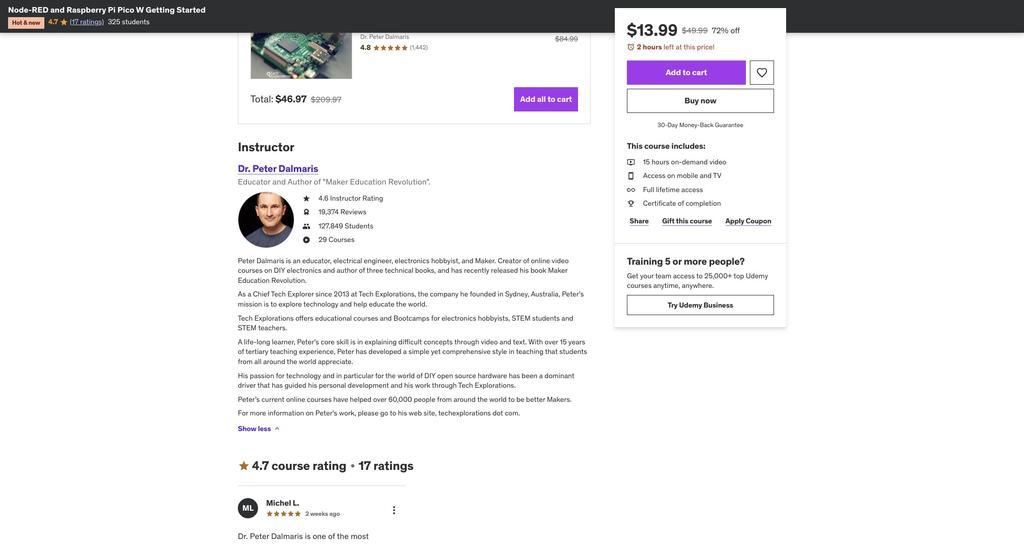 Task type: describe. For each thing, give the bounding box(es) containing it.
current
[[262, 395, 285, 404]]

0 vertical spatial diy
[[274, 266, 285, 275]]

revolution".
[[389, 177, 431, 187]]

1 horizontal spatial video
[[552, 256, 569, 265]]

node-red and raspberry pi pico w getting started
[[8, 5, 206, 15]]

hobbyists,
[[478, 314, 510, 323]]

1 vertical spatial students
[[533, 314, 560, 323]]

anywhere.
[[682, 281, 714, 290]]

0 vertical spatial that
[[545, 347, 558, 356]]

0 vertical spatial through
[[455, 337, 479, 346]]

add to cart button
[[627, 60, 746, 85]]

1 vertical spatial from
[[437, 395, 452, 404]]

1 vertical spatial stem
[[238, 323, 257, 332]]

0 horizontal spatial that
[[258, 381, 270, 390]]

and up 60,000
[[391, 381, 403, 390]]

$46.97
[[276, 93, 307, 105]]

been
[[522, 371, 538, 380]]

hobbyist,
[[431, 256, 460, 265]]

30-
[[658, 121, 668, 128]]

an
[[293, 256, 301, 265]]

guarantee
[[716, 121, 744, 128]]

1 vertical spatial world
[[398, 371, 415, 380]]

business
[[704, 300, 734, 309]]

buy now button
[[627, 89, 775, 113]]

72%
[[712, 25, 729, 35]]

2 horizontal spatial course
[[690, 216, 713, 225]]

educator,
[[302, 256, 332, 265]]

xsmall image left 17
[[349, 462, 357, 470]]

full lifetime access
[[643, 185, 704, 194]]

add to cart
[[666, 67, 708, 77]]

open
[[438, 371, 453, 380]]

on-
[[672, 157, 682, 166]]

1 vertical spatial through
[[432, 381, 457, 390]]

$84.99
[[555, 34, 578, 43]]

1 horizontal spatial 15
[[643, 157, 650, 166]]

engineer,
[[364, 256, 393, 265]]

getting
[[146, 5, 175, 15]]

core
[[321, 337, 335, 346]]

more inside peter dalmaris is an educator, electrical engineer, electronics hobbyist, and maker. creator of online video courses on diy electronics and author of three technical books, and has recently released his book maker education revolution. as a chief tech explorer since 2013 at tech explorations, the company he founded in sydney, australia, peter's mission is to explore technology and help educate the world. tech explorations offers educational courses and bootcamps for electronics hobbyists, stem students and stem teachers. a life-long learner, peter's core skill is in explaining difficult concepts through video and text. with over 15 years of tertiary teaching experience, peter has developed a simple yet comprehensive style in teaching that students from all around the world appreciate. his passion for technology and in particular for the world of diy open source hardware has been a dominant driver that has guided his personal development and his work through tech explorations. peter's current online courses have helped over 60,000 people from around the world to be better makers. for more information on peter's work, please go to his web site, techexplorations dot com.
[[250, 409, 266, 418]]

explore
[[279, 300, 302, 309]]

the down learner,
[[287, 357, 297, 366]]

courses down help
[[354, 314, 379, 323]]

courses
[[329, 235, 355, 244]]

dr. for dr. peter dalmaris is one of the most passionate iot instructors out there.  i hav
[[238, 531, 248, 541]]

explorer
[[288, 290, 314, 299]]

2 for 2 weeks ago
[[306, 510, 309, 517]]

tech down mission
[[238, 314, 253, 323]]

0 vertical spatial at
[[676, 42, 683, 51]]

new
[[28, 19, 40, 26]]

the up world.
[[418, 290, 428, 299]]

and up recently
[[462, 256, 474, 265]]

1 horizontal spatial electronics
[[395, 256, 430, 265]]

19,374 reviews
[[319, 207, 367, 216]]

and up personal
[[323, 371, 335, 380]]

help
[[354, 300, 367, 309]]

helped
[[350, 395, 372, 404]]

guided
[[285, 381, 307, 390]]

ago
[[330, 510, 340, 517]]

0 horizontal spatial from
[[238, 357, 253, 366]]

udemy inside training 5 or more people? get your team access to 25,000+ top udemy courses anytime, anywhere.
[[746, 271, 769, 280]]

courses up peter's
[[307, 395, 332, 404]]

tv
[[714, 171, 722, 180]]

passionate
[[238, 542, 277, 543]]

0 vertical spatial world
[[299, 357, 316, 366]]

courses up the as
[[238, 266, 263, 275]]

1 vertical spatial technology
[[286, 371, 321, 380]]

includes:
[[672, 141, 706, 151]]

2 vertical spatial students
[[560, 347, 588, 356]]

style
[[493, 347, 507, 356]]

1 horizontal spatial online
[[531, 256, 550, 265]]

web
[[409, 409, 422, 418]]

in up personal
[[336, 371, 342, 380]]

and up style
[[500, 337, 512, 346]]

or
[[673, 255, 682, 267]]

australia,
[[531, 290, 561, 299]]

rating
[[363, 194, 383, 203]]

techexplorations
[[439, 409, 491, 418]]

to inside training 5 or more people? get your team access to 25,000+ top udemy courses anytime, anywhere.
[[697, 271, 703, 280]]

29
[[319, 235, 327, 244]]

1 horizontal spatial peter's
[[297, 337, 319, 346]]

xsmall image for 15 hours on-demand video
[[627, 157, 635, 167]]

more inside training 5 or more people? get your team access to 25,000+ top udemy courses anytime, anywhere.
[[684, 255, 707, 267]]

1 horizontal spatial cart
[[693, 67, 708, 77]]

the down explorations,
[[396, 300, 407, 309]]

tech down source
[[459, 381, 473, 390]]

2013
[[334, 290, 350, 299]]

dr. peter dalmaris educator and author of "maker education revolution".
[[238, 162, 431, 187]]

is left an
[[286, 256, 291, 265]]

long
[[257, 337, 270, 346]]

1 vertical spatial a
[[403, 347, 407, 356]]

pi
[[108, 5, 116, 15]]

experience,
[[299, 347, 336, 356]]

red
[[32, 5, 48, 15]]

work
[[415, 381, 431, 390]]

tech up help
[[359, 290, 374, 299]]

he
[[461, 290, 468, 299]]

and down 2013
[[340, 300, 352, 309]]

teachers.
[[258, 323, 287, 332]]

ratings
[[374, 458, 414, 474]]

and down the educator,
[[323, 266, 335, 275]]

0 vertical spatial students
[[122, 17, 150, 26]]

xsmall image for 19,374 reviews
[[303, 207, 311, 217]]

work,
[[339, 409, 356, 418]]

0 vertical spatial access
[[682, 185, 704, 194]]

xsmall image for 127,849 students
[[303, 221, 311, 231]]

chief
[[253, 290, 270, 299]]

l.
[[293, 498, 299, 508]]

recently
[[464, 266, 490, 275]]

founded
[[470, 290, 496, 299]]

2 horizontal spatial world
[[490, 395, 507, 404]]

training
[[627, 255, 663, 267]]

2 horizontal spatial peter's
[[562, 290, 584, 299]]

since
[[316, 290, 332, 299]]

0 horizontal spatial online
[[286, 395, 305, 404]]

dalmaris inside peter dalmaris is an educator, electrical engineer, electronics hobbyist, and maker. creator of online video courses on diy electronics and author of three technical books, and has recently released his book maker education revolution. as a chief tech explorer since 2013 at tech explorations, the company he founded in sydney, australia, peter's mission is to explore technology and help educate the world. tech explorations offers educational courses and bootcamps for electronics hobbyists, stem students and stem teachers. a life-long learner, peter's core skill is in explaining difficult concepts through video and text. with over 15 years of tertiary teaching experience, peter has developed a simple yet comprehensive style in teaching that students from all around the world appreciate. his passion for technology and in particular for the world of diy open source hardware has been a dominant driver that has guided his personal development and his work through tech explorations. peter's current online courses have helped over 60,000 people from around the world to be better makers. for more information on peter's work, please go to his web site, techexplorations dot com.
[[257, 256, 284, 265]]

certificate
[[643, 199, 677, 208]]

educational
[[315, 314, 352, 323]]

his right guided at the left
[[308, 381, 317, 390]]

site,
[[424, 409, 437, 418]]

apply coupon button
[[723, 211, 775, 231]]

of up work
[[417, 371, 423, 380]]

education inside peter dalmaris is an educator, electrical engineer, electronics hobbyist, and maker. creator of online video courses on diy electronics and author of three technical books, and has recently released his book maker education revolution. as a chief tech explorer since 2013 at tech explorations, the company he founded in sydney, australia, peter's mission is to explore technology and help educate the world. tech explorations offers educational courses and bootcamps for electronics hobbyists, stem students and stem teachers. a life-long learner, peter's core skill is in explaining difficult concepts through video and text. with over 15 years of tertiary teaching experience, peter has developed a simple yet comprehensive style in teaching that students from all around the world appreciate. his passion for technology and in particular for the world of diy open source hardware has been a dominant driver that has guided his personal development and his work through tech explorations. peter's current online courses have helped over 60,000 people from around the world to be better makers. for more information on peter's work, please go to his web site, techexplorations dot com.
[[238, 276, 270, 285]]

60,000
[[389, 395, 412, 404]]

has down explaining
[[356, 347, 367, 356]]

his left book
[[520, 266, 529, 275]]

4.8
[[361, 43, 371, 52]]

127,849
[[319, 221, 343, 230]]

explorations,
[[375, 290, 417, 299]]

$13.99
[[627, 20, 678, 40]]

personal
[[319, 381, 346, 390]]

in right style
[[509, 347, 515, 356]]

1 horizontal spatial on
[[306, 409, 314, 418]]

and inside dr. peter dalmaris educator and author of "maker education revolution".
[[273, 177, 286, 187]]

explorations.
[[475, 381, 516, 390]]

1 horizontal spatial diy
[[425, 371, 436, 380]]

years
[[569, 337, 586, 346]]

1 horizontal spatial instructor
[[330, 194, 361, 203]]

developed
[[369, 347, 402, 356]]

dr. for dr. peter dalmaris
[[361, 33, 368, 41]]

2 vertical spatial a
[[540, 371, 543, 380]]

particular
[[344, 371, 374, 380]]

raspberry
[[67, 5, 106, 15]]

please
[[358, 409, 379, 418]]

dalmaris for dr. peter dalmaris
[[386, 33, 409, 41]]

"maker
[[323, 177, 348, 187]]

bootcamps for
[[394, 314, 440, 323]]

and left tv
[[700, 171, 712, 180]]

0 horizontal spatial instructor
[[238, 139, 295, 155]]

share
[[630, 216, 649, 225]]

started
[[177, 5, 206, 15]]

one
[[313, 531, 326, 541]]

of down the a
[[238, 347, 244, 356]]

the down explorations.
[[478, 395, 488, 404]]

0 vertical spatial this
[[684, 42, 696, 51]]

his
[[238, 371, 248, 380]]

and down educate
[[380, 314, 392, 323]]

2 vertical spatial peter's
[[238, 395, 260, 404]]

his left work
[[404, 381, 414, 390]]

2 vertical spatial video
[[481, 337, 498, 346]]

weeks
[[310, 510, 328, 517]]

1 horizontal spatial stem
[[512, 314, 531, 323]]

access inside training 5 or more people? get your team access to 25,000+ top udemy courses anytime, anywhere.
[[673, 271, 695, 280]]

as
[[238, 290, 246, 299]]



Task type: locate. For each thing, give the bounding box(es) containing it.
students down years at the bottom right
[[560, 347, 588, 356]]

show less
[[238, 424, 271, 433]]

all inside button
[[537, 94, 546, 104]]

of
[[314, 177, 321, 187], [678, 199, 684, 208], [523, 256, 530, 265], [359, 266, 365, 275], [238, 347, 244, 356], [417, 371, 423, 380], [328, 531, 335, 541]]

0 vertical spatial from
[[238, 357, 253, 366]]

0 horizontal spatial course
[[272, 458, 310, 474]]

1 horizontal spatial education
[[350, 177, 387, 187]]

michel l.
[[266, 498, 299, 508]]

1 horizontal spatial teaching
[[516, 347, 544, 356]]

technology up guided at the left
[[286, 371, 321, 380]]

and down dr. peter dalmaris link in the top of the page
[[273, 177, 286, 187]]

0 vertical spatial 4.7
[[48, 17, 58, 26]]

dr. peter dalmaris link
[[238, 162, 318, 174]]

electronics down an
[[287, 266, 322, 275]]

certificate of completion
[[643, 199, 721, 208]]

0 horizontal spatial around
[[263, 357, 285, 366]]

1 horizontal spatial world
[[398, 371, 415, 380]]

hours
[[643, 42, 662, 51], [652, 157, 670, 166]]

1 horizontal spatial all
[[537, 94, 546, 104]]

apply coupon
[[726, 216, 772, 225]]

0 vertical spatial 15
[[643, 157, 650, 166]]

15 hours on-demand video
[[643, 157, 727, 166]]

1 horizontal spatial that
[[545, 347, 558, 356]]

4.7 for 4.7 course rating
[[252, 458, 269, 474]]

0 horizontal spatial peter's
[[238, 395, 260, 404]]

1 vertical spatial this
[[676, 216, 689, 225]]

a right the as
[[248, 290, 251, 299]]

for up development
[[375, 371, 384, 380]]

0 horizontal spatial diy
[[274, 266, 285, 275]]

xsmall image inside show less button
[[273, 425, 281, 433]]

educate
[[369, 300, 395, 309]]

1 vertical spatial add
[[521, 94, 536, 104]]

2 vertical spatial course
[[272, 458, 310, 474]]

in left sydney,
[[498, 290, 504, 299]]

around up techexplorations
[[454, 395, 476, 404]]

books,
[[415, 266, 436, 275]]

1 vertical spatial cart
[[557, 94, 572, 104]]

tech up explore
[[271, 290, 286, 299]]

ratings)
[[80, 17, 104, 26]]

0 vertical spatial video
[[710, 157, 727, 166]]

15 inside peter dalmaris is an educator, electrical engineer, electronics hobbyist, and maker. creator of online video courses on diy electronics and author of three technical books, and has recently released his book maker education revolution. as a chief tech explorer since 2013 at tech explorations, the company he founded in sydney, australia, peter's mission is to explore technology and help educate the world. tech explorations offers educational courses and bootcamps for electronics hobbyists, stem students and stem teachers. a life-long learner, peter's core skill is in explaining difficult concepts through video and text. with over 15 years of tertiary teaching experience, peter has developed a simple yet comprehensive style in teaching that students from all around the world appreciate. his passion for technology and in particular for the world of diy open source hardware has been a dominant driver that has guided his personal development and his work through tech explorations. peter's current online courses have helped over 60,000 people from around the world to be better makers. for more information on peter's work, please go to his web site, techexplorations dot com.
[[560, 337, 567, 346]]

peter
[[370, 33, 384, 41], [253, 162, 277, 174], [238, 256, 255, 265], [337, 347, 354, 356], [250, 531, 269, 541]]

maker
[[548, 266, 568, 275]]

now
[[701, 95, 717, 105]]

1 horizontal spatial 2
[[637, 42, 642, 51]]

wishlist image
[[756, 66, 769, 78]]

course for includes:
[[645, 141, 670, 151]]

dr. for dr. peter dalmaris educator and author of "maker education revolution".
[[238, 162, 251, 174]]

xsmall image for 29 courses
[[303, 235, 311, 245]]

0 horizontal spatial on
[[264, 266, 272, 275]]

(17
[[70, 17, 78, 26]]

around up the passion at the bottom left of page
[[263, 357, 285, 366]]

on up 'full lifetime access'
[[668, 171, 676, 180]]

money-
[[680, 121, 700, 128]]

that
[[545, 347, 558, 356], [258, 381, 270, 390]]

has up current
[[272, 381, 283, 390]]

peter inside dr. peter dalmaris educator and author of "maker education revolution".
[[253, 162, 277, 174]]

day
[[668, 121, 678, 128]]

add for add to cart
[[666, 67, 681, 77]]

0 vertical spatial course
[[645, 141, 670, 151]]

dalmaris inside dr. peter dalmaris educator and author of "maker education revolution".
[[279, 162, 318, 174]]

reviews
[[341, 207, 367, 216]]

0 horizontal spatial world
[[299, 357, 316, 366]]

diy up revolution.
[[274, 266, 285, 275]]

xsmall image left 29
[[303, 235, 311, 245]]

driver
[[238, 381, 256, 390]]

1 vertical spatial 15
[[560, 337, 567, 346]]

course for rating
[[272, 458, 310, 474]]

and
[[50, 5, 65, 15], [700, 171, 712, 180], [273, 177, 286, 187], [462, 256, 474, 265], [323, 266, 335, 275], [438, 266, 450, 275], [340, 300, 352, 309], [380, 314, 392, 323], [562, 314, 574, 323], [500, 337, 512, 346], [323, 371, 335, 380], [391, 381, 403, 390]]

peter inside dr. peter dalmaris is one of the most passionate iot instructors out there.  i hav
[[250, 531, 269, 541]]

dr. inside dr. peter dalmaris is one of the most passionate iot instructors out there.  i hav
[[238, 531, 248, 541]]

1 vertical spatial instructor
[[330, 194, 361, 203]]

2 horizontal spatial video
[[710, 157, 727, 166]]

15 up access
[[643, 157, 650, 166]]

hours left left
[[643, 42, 662, 51]]

instructor up the 19,374 reviews
[[330, 194, 361, 203]]

online up book
[[531, 256, 550, 265]]

off
[[731, 25, 740, 35]]

the up 'out'
[[337, 531, 349, 541]]

your
[[641, 271, 654, 280]]

teaching
[[270, 347, 298, 356], [516, 347, 544, 356]]

peter up passionate
[[250, 531, 269, 541]]

dr. up passionate
[[238, 531, 248, 541]]

his left web
[[398, 409, 407, 418]]

&
[[23, 19, 27, 26]]

is
[[286, 256, 291, 265], [264, 300, 269, 309], [351, 337, 356, 346], [305, 531, 311, 541]]

1 horizontal spatial add
[[666, 67, 681, 77]]

1 vertical spatial peter's
[[297, 337, 319, 346]]

comprehensive
[[443, 347, 491, 356]]

0 vertical spatial add
[[666, 67, 681, 77]]

course down 30-
[[645, 141, 670, 151]]

0 vertical spatial stem
[[512, 314, 531, 323]]

0 horizontal spatial electronics
[[287, 266, 322, 275]]

1 teaching from the left
[[270, 347, 298, 356]]

gift this course
[[663, 216, 713, 225]]

on up revolution.
[[264, 266, 272, 275]]

xsmall image left full
[[627, 185, 635, 195]]

1 horizontal spatial more
[[684, 255, 707, 267]]

of down 'full lifetime access'
[[678, 199, 684, 208]]

add all to cart button
[[514, 87, 578, 111]]

that down the passion at the bottom left of page
[[258, 381, 270, 390]]

0 vertical spatial on
[[668, 171, 676, 180]]

and down hobbyist,
[[438, 266, 450, 275]]

1 horizontal spatial over
[[545, 337, 559, 346]]

peter up the "educator" on the top of the page
[[253, 162, 277, 174]]

1 vertical spatial at
[[351, 290, 357, 299]]

peter for dr. peter dalmaris
[[370, 33, 384, 41]]

1 horizontal spatial 4.7
[[252, 458, 269, 474]]

electrical
[[334, 256, 362, 265]]

127,849 students
[[319, 221, 374, 230]]

over up the "go" at left bottom
[[373, 395, 387, 404]]

passion
[[250, 371, 274, 380]]

2 vertical spatial on
[[306, 409, 314, 418]]

0 horizontal spatial 4.7
[[48, 17, 58, 26]]

0 vertical spatial hours
[[643, 42, 662, 51]]

1 vertical spatial dr.
[[238, 162, 251, 174]]

show
[[238, 424, 257, 433]]

1 vertical spatial 2
[[306, 510, 309, 517]]

node-
[[8, 5, 32, 15]]

medium image
[[238, 460, 250, 472]]

left
[[664, 42, 675, 51]]

and right red
[[50, 5, 65, 15]]

2 for 2 hours left at this price!
[[637, 42, 642, 51]]

0 vertical spatial dr.
[[361, 33, 368, 41]]

from
[[238, 357, 253, 366], [437, 395, 452, 404]]

xsmall image
[[627, 185, 635, 195], [627, 199, 635, 209], [273, 425, 281, 433], [349, 462, 357, 470]]

and up years at the bottom right
[[562, 314, 574, 323]]

company
[[430, 290, 459, 299]]

courses inside training 5 or more people? get your team access to 25,000+ top udemy courses anytime, anywhere.
[[627, 281, 652, 290]]

1 vertical spatial all
[[255, 357, 262, 366]]

at inside peter dalmaris is an educator, electrical engineer, electronics hobbyist, and maker. creator of online video courses on diy electronics and author of three technical books, and has recently released his book maker education revolution. as a chief tech explorer since 2013 at tech explorations, the company he founded in sydney, australia, peter's mission is to explore technology and help educate the world. tech explorations offers educational courses and bootcamps for electronics hobbyists, stem students and stem teachers. a life-long learner, peter's core skill is in explaining difficult concepts through video and text. with over 15 years of tertiary teaching experience, peter has developed a simple yet comprehensive style in teaching that students from all around the world appreciate. his passion for technology and in particular for the world of diy open source hardware has been a dominant driver that has guided his personal development and his work through tech explorations. peter's current online courses have helped over 60,000 people from around the world to be better makers. for more information on peter's work, please go to his web site, techexplorations dot com.
[[351, 290, 357, 299]]

$49.99
[[682, 25, 708, 35]]

of left three
[[359, 266, 365, 275]]

hardware
[[478, 371, 507, 380]]

students down australia,
[[533, 314, 560, 323]]

dr. peter dalmaris image
[[238, 191, 295, 248]]

w
[[136, 5, 144, 15]]

1 horizontal spatial for
[[375, 371, 384, 380]]

michel
[[266, 498, 291, 508]]

peter's right australia,
[[562, 290, 584, 299]]

1 horizontal spatial at
[[676, 42, 683, 51]]

alarm image
[[627, 43, 635, 51]]

udemy right try
[[679, 300, 703, 309]]

video up style
[[481, 337, 498, 346]]

1 vertical spatial diy
[[425, 371, 436, 380]]

rating
[[313, 458, 347, 474]]

0 horizontal spatial a
[[248, 290, 251, 299]]

xsmall image
[[627, 157, 635, 167], [627, 171, 635, 181], [303, 194, 311, 203], [303, 207, 311, 217], [303, 221, 311, 231], [303, 235, 311, 245]]

2 vertical spatial world
[[490, 395, 507, 404]]

hot
[[12, 19, 22, 26]]

0 vertical spatial instructor
[[238, 139, 295, 155]]

peter for dr. peter dalmaris is one of the most passionate iot instructors out there.  i hav
[[250, 531, 269, 541]]

peter up 4.8
[[370, 33, 384, 41]]

students down w
[[122, 17, 150, 26]]

0 vertical spatial online
[[531, 256, 550, 265]]

325 students
[[108, 17, 150, 26]]

a
[[248, 290, 251, 299], [403, 347, 407, 356], [540, 371, 543, 380]]

udemy right top
[[746, 271, 769, 280]]

17
[[359, 458, 371, 474]]

the inside dr. peter dalmaris is one of the most passionate iot instructors out there.  i hav
[[337, 531, 349, 541]]

0 horizontal spatial video
[[481, 337, 498, 346]]

hours for 2
[[643, 42, 662, 51]]

1 vertical spatial udemy
[[679, 300, 703, 309]]

$13.99 $49.99 72% off
[[627, 20, 740, 40]]

xsmall image left 19,374 at the top of the page
[[303, 207, 311, 217]]

xsmall image down "this"
[[627, 157, 635, 167]]

2 horizontal spatial electronics
[[442, 314, 477, 323]]

1 vertical spatial hours
[[652, 157, 670, 166]]

world up dot
[[490, 395, 507, 404]]

of inside dr. peter dalmaris educator and author of "maker education revolution".
[[314, 177, 321, 187]]

2 vertical spatial electronics
[[442, 314, 477, 323]]

(1,442)
[[410, 43, 428, 51]]

offers
[[296, 314, 314, 323]]

over right with
[[545, 337, 559, 346]]

is right 'skill'
[[351, 337, 356, 346]]

author
[[337, 266, 357, 275]]

courses down get
[[627, 281, 652, 290]]

1442 reviews element
[[410, 43, 428, 52]]

xsmall image for access on mobile and tv
[[627, 171, 635, 181]]

1 vertical spatial over
[[373, 395, 387, 404]]

peter for dr. peter dalmaris educator and author of "maker education revolution".
[[253, 162, 277, 174]]

0 vertical spatial a
[[248, 290, 251, 299]]

xsmall image left access
[[627, 171, 635, 181]]

dalmaris inside dr. peter dalmaris is one of the most passionate iot instructors out there.  i hav
[[271, 531, 303, 541]]

all inside peter dalmaris is an educator, electrical engineer, electronics hobbyist, and maker. creator of online video courses on diy electronics and author of three technical books, and has recently released his book maker education revolution. as a chief tech explorer since 2013 at tech explorations, the company he founded in sydney, australia, peter's mission is to explore technology and help educate the world. tech explorations offers educational courses and bootcamps for electronics hobbyists, stem students and stem teachers. a life-long learner, peter's core skill is in explaining difficult concepts through video and text. with over 15 years of tertiary teaching experience, peter has developed a simple yet comprehensive style in teaching that students from all around the world appreciate. his passion for technology and in particular for the world of diy open source hardware has been a dominant driver that has guided his personal development and his work through tech explorations. peter's current online courses have helped over 60,000 people from around the world to be better makers. for more information on peter's work, please go to his web site, techexplorations dot com.
[[255, 357, 262, 366]]

0 vertical spatial electronics
[[395, 256, 430, 265]]

15
[[643, 157, 650, 166], [560, 337, 567, 346]]

stem up the text.
[[512, 314, 531, 323]]

0 horizontal spatial 15
[[560, 337, 567, 346]]

peter up the as
[[238, 256, 255, 265]]

xsmall image for 4.6 instructor rating
[[303, 194, 311, 203]]

0 vertical spatial technology
[[304, 300, 339, 309]]

1 vertical spatial on
[[264, 266, 272, 275]]

0 horizontal spatial for
[[276, 371, 285, 380]]

at
[[676, 42, 683, 51], [351, 290, 357, 299]]

diy up work
[[425, 371, 436, 380]]

of up 'out'
[[328, 531, 335, 541]]

add for add all to cart
[[521, 94, 536, 104]]

2 left weeks
[[306, 510, 309, 517]]

1 horizontal spatial from
[[437, 395, 452, 404]]

share button
[[627, 211, 652, 231]]

book
[[531, 266, 547, 275]]

0 horizontal spatial 2
[[306, 510, 309, 517]]

2 horizontal spatial a
[[540, 371, 543, 380]]

1 horizontal spatial udemy
[[746, 271, 769, 280]]

total:
[[251, 93, 274, 105]]

teaching down with
[[516, 347, 544, 356]]

through up comprehensive
[[455, 337, 479, 346]]

technology down 'since'
[[304, 300, 339, 309]]

1 vertical spatial electronics
[[287, 266, 322, 275]]

for right the passion at the bottom left of page
[[276, 371, 285, 380]]

total: $46.97 $209.97
[[251, 93, 342, 105]]

xsmall image up share
[[627, 199, 635, 209]]

course down completion on the top right
[[690, 216, 713, 225]]

full
[[643, 185, 655, 194]]

this
[[627, 141, 643, 151]]

peter dalmaris is an educator, electrical engineer, electronics hobbyist, and maker. creator of online video courses on diy electronics and author of three technical books, and has recently released his book maker education revolution. as a chief tech explorer since 2013 at tech explorations, the company he founded in sydney, australia, peter's mission is to explore technology and help educate the world. tech explorations offers educational courses and bootcamps for electronics hobbyists, stem students and stem teachers. a life-long learner, peter's core skill is in explaining difficult concepts through video and text. with over 15 years of tertiary teaching experience, peter has developed a simple yet comprehensive style in teaching that students from all around the world appreciate. his passion for technology and in particular for the world of diy open source hardware has been a dominant driver that has guided his personal development and his work through tech explorations. peter's current online courses have helped over 60,000 people from around the world to be better makers. for more information on peter's work, please go to his web site, techexplorations dot com.
[[238, 256, 588, 418]]

video up maker
[[552, 256, 569, 265]]

peter's down driver
[[238, 395, 260, 404]]

0 vertical spatial cart
[[693, 67, 708, 77]]

15 left years at the bottom right
[[560, 337, 567, 346]]

dalmaris for dr. peter dalmaris educator and author of "maker education revolution".
[[279, 162, 318, 174]]

video
[[710, 157, 727, 166], [552, 256, 569, 265], [481, 337, 498, 346]]

29 courses
[[319, 235, 355, 244]]

technology
[[304, 300, 339, 309], [286, 371, 321, 380]]

the up development
[[386, 371, 396, 380]]

additional actions for review by michel l. image
[[388, 504, 400, 516]]

dr. peter dalmaris
[[361, 33, 409, 41]]

0 horizontal spatial at
[[351, 290, 357, 299]]

has left been
[[509, 371, 520, 380]]

2 horizontal spatial on
[[668, 171, 676, 180]]

is inside dr. peter dalmaris is one of the most passionate iot instructors out there.  i hav
[[305, 531, 311, 541]]

apply
[[726, 216, 745, 225]]

5
[[665, 255, 671, 267]]

in right 'skill'
[[357, 337, 363, 346]]

xsmall image left 4.6
[[303, 194, 311, 203]]

peter down 'skill'
[[337, 347, 354, 356]]

through
[[455, 337, 479, 346], [432, 381, 457, 390]]

hours up access
[[652, 157, 670, 166]]

cart
[[693, 67, 708, 77], [557, 94, 572, 104]]

hours for 15
[[652, 157, 670, 166]]

xsmall image right less
[[273, 425, 281, 433]]

has down hobbyist,
[[451, 266, 463, 275]]

udemy
[[746, 271, 769, 280], [679, 300, 703, 309]]

25,000+
[[705, 271, 733, 280]]

1 vertical spatial 4.7
[[252, 458, 269, 474]]

this left price!
[[684, 42, 696, 51]]

0 vertical spatial peter's
[[562, 290, 584, 299]]

2 vertical spatial dr.
[[238, 531, 248, 541]]

of inside dr. peter dalmaris is one of the most passionate iot instructors out there.  i hav
[[328, 531, 335, 541]]

0 vertical spatial all
[[537, 94, 546, 104]]

more right for
[[250, 409, 266, 418]]

1 horizontal spatial around
[[454, 395, 476, 404]]

dalmaris for dr. peter dalmaris is one of the most passionate iot instructors out there.  i hav
[[271, 531, 303, 541]]

education inside dr. peter dalmaris educator and author of "maker education revolution".
[[350, 177, 387, 187]]

education up the chief on the bottom left of the page
[[238, 276, 270, 285]]

0 horizontal spatial over
[[373, 395, 387, 404]]

over
[[545, 337, 559, 346], [373, 395, 387, 404]]

more right or
[[684, 255, 707, 267]]

this right the gift
[[676, 216, 689, 225]]

around
[[263, 357, 285, 366], [454, 395, 476, 404]]

on left peter's
[[306, 409, 314, 418]]

show less button
[[238, 419, 281, 439]]

from right people
[[437, 395, 452, 404]]

of right "creator"
[[523, 256, 530, 265]]

is down the chief on the bottom left of the page
[[264, 300, 269, 309]]

1 vertical spatial that
[[258, 381, 270, 390]]

released
[[491, 266, 518, 275]]

0 vertical spatial over
[[545, 337, 559, 346]]

0 horizontal spatial udemy
[[679, 300, 703, 309]]

2 right alarm 'icon'
[[637, 42, 642, 51]]

development
[[348, 381, 389, 390]]

with
[[529, 337, 543, 346]]

completion
[[686, 199, 721, 208]]

4.6 instructor rating
[[319, 194, 383, 203]]

this inside gift this course link
[[676, 216, 689, 225]]

4.7 for 4.7
[[48, 17, 58, 26]]

his
[[520, 266, 529, 275], [308, 381, 317, 390], [404, 381, 414, 390], [398, 409, 407, 418]]

2 teaching from the left
[[516, 347, 544, 356]]

gift
[[663, 216, 675, 225]]

0 horizontal spatial cart
[[557, 94, 572, 104]]

access down 'mobile'
[[682, 185, 704, 194]]

0 horizontal spatial more
[[250, 409, 266, 418]]

1 for from the left
[[276, 371, 285, 380]]

electronics down he
[[442, 314, 477, 323]]

source
[[455, 371, 476, 380]]

2 for from the left
[[375, 371, 384, 380]]

dr. inside dr. peter dalmaris educator and author of "maker education revolution".
[[238, 162, 251, 174]]

4.7 right medium icon
[[252, 458, 269, 474]]



Task type: vqa. For each thing, say whether or not it's contained in the screenshot.
the leftmost the a
yes



